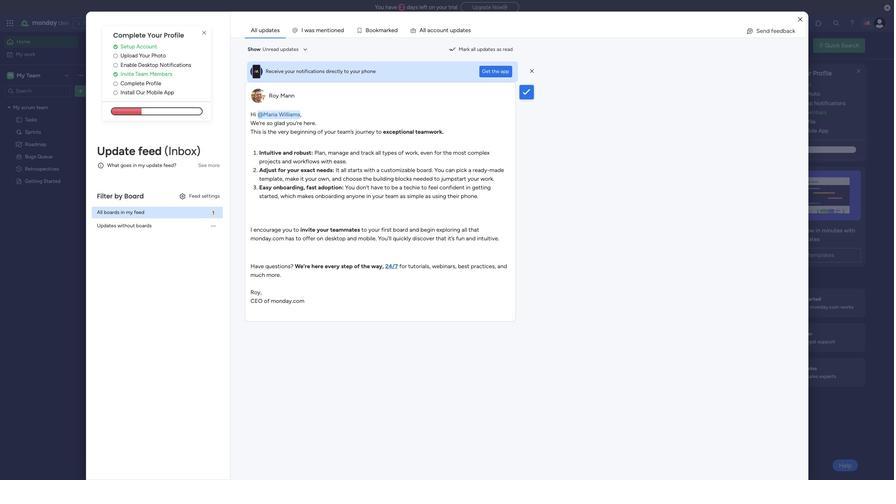 Task type: vqa. For each thing, say whether or not it's contained in the screenshot.
I w a s m e n t i o n e d
yes



Task type: locate. For each thing, give the bounding box(es) containing it.
0 vertical spatial all
[[251, 27, 258, 34]]

circle o image inside install our mobile app link
[[113, 90, 118, 96]]

ready- inside it all starts with a customizable board. you can pick a ready-made template, make it your own, and choose the building blocks needed to jumpstart your work.
[[473, 167, 490, 173]]

0 horizontal spatial enable
[[121, 62, 137, 68]]

ready- up work.
[[473, 167, 490, 173]]

your inside you don't have to be a techie to feel confident in getting started, which makes onboarding anyone in your team as simple as using their phone.
[[373, 193, 384, 199]]

boards,
[[196, 45, 216, 52]]

getting started down "queue"
[[25, 178, 61, 184]]

see more
[[198, 162, 220, 168]]

1 vertical spatial getting
[[25, 178, 42, 184]]

of left 'work,' at the left top
[[399, 149, 404, 156]]

2 check circle image from the top
[[113, 72, 118, 77]]

0 horizontal spatial getting
[[25, 178, 42, 184]]

and inside for tutorials, webinars, best practices, and much more.
[[498, 263, 508, 270]]

my for feed
[[126, 209, 133, 216]]

setup for setup account upload your photo enable desktop notifications invite team members complete profile install our mobile app
[[776, 82, 790, 88]]

0 vertical spatial show
[[248, 46, 261, 52]]

sales right "our" at the bottom of the page
[[808, 374, 819, 380]]

ceo
[[251, 297, 263, 304]]

1 horizontal spatial get
[[810, 339, 817, 345]]

o left p
[[437, 27, 440, 34]]

all right it
[[341, 167, 347, 173]]

by
[[115, 192, 123, 201]]

1 s from the left
[[312, 27, 315, 34]]

as
[[497, 46, 502, 52], [400, 193, 406, 199], [426, 193, 431, 199]]

0 vertical spatial invite
[[121, 71, 134, 77]]

enable desktop notifications link for the right dapulse x slim image
[[776, 99, 866, 108]]

dev left see plans button
[[58, 19, 69, 27]]

i encourage you to invite your teammates
[[251, 226, 360, 233]]

1 horizontal spatial help
[[840, 462, 853, 469]]

2 horizontal spatial with
[[845, 227, 856, 234]]

0 horizontal spatial all
[[97, 209, 103, 216]]

it
[[301, 175, 304, 182]]

1 vertical spatial account
[[792, 82, 812, 88]]

updates inside button
[[477, 46, 496, 52]]

goes
[[121, 162, 132, 169]]

mann
[[281, 92, 295, 99]]

own,
[[319, 175, 331, 182]]

0 horizontal spatial setup account link
[[113, 43, 211, 51]]

here
[[312, 263, 324, 270]]

and right practices,
[[498, 263, 508, 270]]

dapulse rightstroke image
[[503, 5, 508, 10]]

1 horizontal spatial account
[[792, 82, 812, 88]]

3 d from the left
[[457, 27, 460, 34]]

0 vertical spatial templates
[[795, 236, 821, 243]]

and down center
[[800, 339, 808, 345]]

>
[[181, 159, 184, 165], [207, 159, 210, 165], [281, 159, 284, 165], [307, 159, 310, 165], [482, 159, 485, 165], [508, 159, 511, 165]]

that up intuitive.
[[469, 226, 480, 233]]

monday up "pick"
[[453, 159, 471, 165]]

0 vertical spatial update
[[97, 144, 135, 158]]

3 > from the left
[[281, 159, 284, 165]]

dialog
[[86, 12, 809, 480]]

m for e
[[316, 27, 321, 34]]

0 horizontal spatial monday dev > my team > my scrum team
[[152, 159, 246, 165]]

app inside setup account upload your photo enable desktop notifications invite team members complete profile install our mobile app
[[819, 128, 829, 134]]

all up "workspaces"
[[251, 27, 258, 34]]

the up don't
[[364, 175, 372, 182]]

1 horizontal spatial setup account link
[[776, 81, 866, 89]]

2 vertical spatial you
[[345, 184, 355, 191]]

monday.com inside getting started learn how monday.com works
[[811, 304, 840, 310]]

list box
[[0, 100, 92, 285]]

show left the unread
[[248, 46, 261, 52]]

1 vertical spatial install
[[776, 128, 790, 134]]

1 vertical spatial public board image
[[16, 178, 22, 185]]

0 vertical spatial we're
[[251, 120, 265, 126]]

monday.com down more.
[[271, 297, 305, 304]]

0 vertical spatial help
[[786, 331, 797, 337]]

1 vertical spatial circle o image
[[113, 81, 118, 86]]

notifications
[[160, 62, 191, 68], [815, 100, 846, 107]]

invite for invite your teammates and start collaborating
[[188, 259, 203, 266]]

0 vertical spatial retrospectives
[[454, 147, 494, 154]]

getting down bugs
[[25, 178, 42, 184]]

upload your photo link for install our mobile app link associated with mark all updates as read button
[[113, 52, 211, 60]]

complete your profile down give feedback
[[768, 69, 833, 77]]

e left i
[[321, 27, 324, 34]]

1 horizontal spatial complete profile link
[[776, 118, 866, 126]]

getting started inside quick search results list box
[[253, 147, 295, 154]]

boards right without
[[136, 223, 152, 229]]

inbox
[[217, 45, 232, 52]]

0 vertical spatial public board image
[[243, 146, 251, 154]]

Search in workspace field
[[15, 87, 60, 95]]

enable inside dialog
[[121, 62, 137, 68]]

s right w
[[312, 27, 315, 34]]

1 horizontal spatial k
[[389, 27, 392, 34]]

search everything image
[[834, 20, 841, 27]]

now
[[493, 4, 503, 10]]

1 vertical spatial members
[[805, 109, 828, 116]]

complete inside setup account upload your photo enable desktop notifications invite team members complete profile install our mobile app
[[776, 119, 800, 125]]

1 vertical spatial notifications
[[815, 100, 846, 107]]

the inside it all starts with a customizable board. you can pick a ready-made template, make it your own, and choose the building blocks needed to jumpstart your work.
[[364, 175, 372, 182]]

needs:
[[317, 167, 335, 173]]

your
[[148, 31, 162, 40], [139, 53, 150, 59], [799, 69, 812, 77], [794, 91, 805, 97]]

3 circle o image from the top
[[113, 90, 118, 96]]

1 horizontal spatial retrospectives
[[454, 147, 494, 154]]

1 horizontal spatial i
[[302, 27, 303, 34]]

roadmap inside list box
[[25, 141, 46, 147]]

board
[[393, 226, 408, 233]]

1 horizontal spatial 1
[[213, 210, 215, 216]]

our
[[136, 89, 145, 96], [791, 128, 800, 134]]

feed
[[138, 144, 162, 158], [167, 199, 181, 206], [134, 209, 145, 216]]

see for see plans
[[83, 20, 92, 26]]

updates without boards
[[97, 223, 152, 229]]

(inbox)
[[165, 144, 201, 158], [182, 199, 204, 206]]

you
[[283, 226, 292, 233]]

1 horizontal spatial photo
[[807, 91, 821, 97]]

check circle image inside the setup account link
[[113, 44, 118, 49]]

feedback down 'notifications' image
[[772, 27, 796, 34]]

the right get
[[492, 68, 500, 74]]

24/7
[[386, 263, 398, 270]]

get right &
[[779, 275, 787, 282]]

0 horizontal spatial members
[[150, 71, 172, 77]]

all inside it all starts with a customizable board. you can pick a ready-made template, make it your own, and choose the building blocks needed to jumpstart your work.
[[341, 167, 347, 173]]

enable inside setup account upload your photo enable desktop notifications invite team members complete profile install our mobile app
[[776, 100, 792, 107]]

see left plans
[[83, 20, 92, 26]]

getting inside getting started learn how monday.com works
[[786, 296, 804, 302]]

monday.com down encourage
[[251, 235, 284, 242]]

0 horizontal spatial made
[[490, 167, 505, 173]]

circle o image for complete
[[113, 81, 118, 86]]

setup inside dialog
[[121, 43, 135, 50]]

get
[[483, 68, 491, 74]]

0 horizontal spatial install our mobile app link
[[113, 89, 211, 97]]

1 vertical spatial enable
[[776, 100, 792, 107]]

desktop
[[325, 235, 346, 242]]

the left most
[[444, 149, 452, 156]]

all for it
[[341, 167, 347, 173]]

t right p
[[463, 27, 466, 34]]

1 vertical spatial teammates
[[217, 259, 246, 266]]

1 horizontal spatial have
[[386, 4, 397, 10]]

of
[[318, 128, 323, 135], [399, 149, 404, 156], [354, 263, 360, 270], [264, 297, 270, 304]]

n right i
[[334, 27, 338, 34]]

enable desktop notifications link for dapulse x slim icon
[[113, 61, 211, 69]]

your
[[437, 4, 448, 10], [165, 45, 177, 52], [285, 68, 295, 74], [350, 68, 361, 74], [325, 128, 336, 135], [287, 167, 300, 173], [306, 175, 317, 182], [468, 175, 480, 182], [373, 193, 384, 199], [317, 226, 329, 233], [369, 226, 380, 233], [778, 227, 790, 234], [204, 259, 216, 266]]

circle o image
[[113, 53, 118, 59], [113, 81, 118, 86], [113, 90, 118, 96]]

monday dev > my team > my scrum team up work.
[[453, 159, 547, 165]]

1 monday dev > my team > my scrum team from the left
[[152, 159, 246, 165]]

all for mark
[[471, 46, 476, 52]]

option
[[0, 101, 92, 102]]

good afternoon, maria! quickly access your recent boards, inbox and workspaces
[[125, 38, 275, 52]]

close recently visited image
[[133, 73, 142, 82]]

c
[[431, 27, 434, 34], [434, 27, 437, 34]]

onboarding,
[[273, 184, 305, 191]]

a inside you don't have to be a techie to feel confident in getting started, which makes onboarding anyone in your team as simple as using their phone.
[[400, 184, 403, 191]]

1 vertical spatial ready-
[[762, 236, 779, 243]]

update right close update feed (inbox) 'icon'
[[144, 199, 166, 206]]

2 o from the left
[[370, 27, 373, 34]]

1 vertical spatial upload
[[776, 91, 793, 97]]

dapulse x slim image
[[200, 29, 209, 37]]

n left p
[[444, 27, 447, 34]]

0 horizontal spatial with
[[321, 158, 333, 165]]

feedback for give feedback
[[784, 42, 807, 49]]

in inside boost your workflow in minutes with ready-made templates
[[817, 227, 821, 234]]

2 k from the left
[[389, 27, 392, 34]]

on
[[429, 4, 435, 10], [317, 235, 324, 242]]

1 vertical spatial started
[[44, 178, 61, 184]]

we're left here
[[295, 263, 310, 270]]

1 vertical spatial desktop
[[793, 100, 814, 107]]

1 m from the left
[[316, 27, 321, 34]]

with
[[321, 158, 333, 165], [364, 167, 375, 173], [845, 227, 856, 234]]

to inside it all starts with a customizable board. you can pick a ready-made template, make it your own, and choose the building blocks needed to jumpstart your work.
[[435, 175, 440, 182]]

1 vertical spatial enable desktop notifications link
[[776, 99, 866, 108]]

show unread updates
[[248, 46, 299, 52]]

2 horizontal spatial t
[[463, 27, 466, 34]]

1 horizontal spatial install our mobile app link
[[776, 127, 866, 135]]

0 horizontal spatial that
[[436, 235, 447, 242]]

1 check circle image from the top
[[113, 44, 118, 49]]

in up updates without boards
[[121, 209, 125, 216]]

notifications
[[296, 68, 325, 74]]

account inside setup account upload your photo enable desktop notifications invite team members complete profile install our mobile app
[[792, 82, 812, 88]]

in
[[133, 162, 137, 169], [466, 184, 471, 191], [367, 193, 371, 199], [121, 209, 125, 216], [817, 227, 821, 234]]

select product image
[[7, 20, 14, 27]]

1 horizontal spatial roadmap
[[354, 147, 379, 154]]

to right the directly
[[344, 68, 349, 74]]

circle o image
[[113, 62, 118, 68]]

1 d from the left
[[341, 27, 344, 34]]

the inside button
[[492, 68, 500, 74]]

team inside dialog
[[135, 71, 148, 77]]

tab list containing all updates
[[245, 23, 806, 38]]

see inside see more button
[[198, 162, 207, 168]]

for
[[435, 149, 442, 156], [278, 167, 286, 173], [400, 263, 407, 270]]

started down "queue"
[[44, 178, 61, 184]]

see for see more
[[198, 162, 207, 168]]

tasks inside quick search results list box
[[153, 147, 168, 154]]

teamwork.
[[416, 128, 444, 135]]

profile
[[164, 31, 184, 40], [814, 69, 833, 77], [146, 80, 161, 87], [801, 119, 817, 125]]

1 horizontal spatial members
[[805, 109, 828, 116]]

and right the inbox
[[233, 45, 243, 52]]

retrospectives up "pick"
[[454, 147, 494, 154]]

1 horizontal spatial desktop
[[793, 100, 814, 107]]

started up projects
[[275, 147, 295, 154]]

o left r
[[370, 27, 373, 34]]

tab list inside dialog
[[245, 23, 806, 38]]

learn for help
[[786, 339, 799, 345]]

1 horizontal spatial see
[[198, 162, 207, 168]]

1 horizontal spatial boards
[[136, 223, 152, 229]]

0 horizontal spatial photo
[[152, 53, 166, 59]]

updates up the unread
[[259, 27, 280, 34]]

with right minutes
[[845, 227, 856, 234]]

2 > from the left
[[207, 159, 210, 165]]

learn left how
[[786, 304, 799, 310]]

0 vertical spatial members
[[150, 71, 172, 77]]

check circle image left good
[[113, 44, 118, 49]]

profile inside complete profile link
[[146, 80, 161, 87]]

work,
[[406, 149, 419, 156]]

1 circle o image from the top
[[113, 53, 118, 59]]

circle o image inside upload your photo link
[[113, 53, 118, 59]]

to right journey at the left of the page
[[377, 128, 382, 135]]

of right step
[[354, 263, 360, 270]]

m
[[8, 72, 13, 78]]

1 vertical spatial feed
[[167, 199, 181, 206]]

our inside setup account upload your photo enable desktop notifications invite team members complete profile install our mobile app
[[791, 128, 800, 134]]

0 horizontal spatial desktop
[[138, 62, 159, 68]]

i left w
[[302, 27, 303, 34]]

install our mobile app link for explore templates button
[[776, 127, 866, 135]]

dapulse x slim image down search
[[855, 67, 864, 76]]

all for show
[[441, 180, 446, 187]]

1 horizontal spatial started
[[275, 147, 295, 154]]

feedback inside button
[[772, 27, 796, 34]]

complete your profile up access
[[113, 31, 184, 40]]

l down left
[[424, 27, 425, 34]]

1 l from the left
[[424, 27, 425, 34]]

help inside button
[[840, 462, 853, 469]]

2 vertical spatial feed
[[134, 209, 145, 216]]

o right w
[[331, 27, 334, 34]]

e right r
[[392, 27, 395, 34]]

1 horizontal spatial m
[[379, 27, 384, 34]]

started inside quick search results list box
[[275, 147, 295, 154]]

4 > from the left
[[307, 159, 310, 165]]

feed down close update feed (inbox) 'icon'
[[134, 209, 145, 216]]

1 horizontal spatial getting
[[253, 147, 274, 154]]

you left 2
[[375, 4, 384, 10]]

roadmap down sprints
[[25, 141, 46, 147]]

in left minutes
[[817, 227, 821, 234]]

the inside hi @maria williams , we're so glad you're here. this is the very beginning of your team's journey to exceptional teamwork.
[[268, 128, 277, 135]]

and inside help center learn and get support
[[800, 339, 808, 345]]

a l l a c c o u n t u p d a t e s
[[420, 27, 471, 34]]

boards
[[104, 209, 120, 216], [136, 223, 152, 229]]

learn inside getting started learn how monday.com works
[[786, 304, 799, 310]]

intuitive and robust:
[[259, 149, 313, 156]]

0 vertical spatial our
[[136, 89, 145, 96]]

tutorials,
[[409, 263, 431, 270]]

my for update
[[138, 162, 145, 169]]

setup inside setup account upload your photo enable desktop notifications invite team members complete profile install our mobile app
[[776, 82, 790, 88]]

roadmap down journey at the left of the page
[[354, 147, 379, 154]]

quickly
[[125, 45, 144, 52]]

monday.com inside roy, ceo of monday.com
[[271, 297, 305, 304]]

3 monday dev > my team > my scrum team from the left
[[453, 159, 547, 165]]

i
[[330, 27, 331, 34]]

1 horizontal spatial invite team members link
[[776, 109, 866, 117]]

very
[[278, 128, 289, 135]]

see inside see plans button
[[83, 20, 92, 26]]

hi
[[251, 111, 256, 118]]

members inside setup account upload your photo enable desktop notifications invite team members complete profile install our mobile app
[[805, 109, 828, 116]]

u
[[440, 27, 444, 34], [450, 27, 454, 34]]

24/7 link
[[386, 263, 398, 270]]

updates right the unread
[[281, 46, 299, 52]]

members inside dialog
[[150, 71, 172, 77]]

feed?
[[164, 162, 177, 169]]

0 horizontal spatial help
[[786, 331, 797, 337]]

2 circle o image from the top
[[113, 81, 118, 86]]

4 e from the left
[[466, 27, 469, 34]]

public board image
[[16, 116, 22, 123], [142, 146, 150, 154], [343, 146, 351, 154], [444, 146, 452, 154]]

on right offer
[[317, 235, 324, 242]]

1 vertical spatial mobile
[[802, 128, 818, 134]]

team
[[135, 71, 148, 77], [26, 72, 40, 79], [791, 109, 804, 116], [193, 159, 205, 165], [294, 159, 306, 165], [494, 159, 507, 165]]

1 vertical spatial 1
[[213, 210, 215, 216]]

our inside install our mobile app link
[[136, 89, 145, 96]]

made inside boost your workflow in minutes with ready-made templates
[[779, 236, 793, 243]]

update feed (inbox) up roy mann image
[[144, 199, 204, 206]]

robust:
[[294, 149, 313, 156]]

all right track
[[376, 149, 381, 156]]

templates image image
[[764, 171, 860, 221]]

0 horizontal spatial tasks
[[25, 117, 37, 123]]

install inside setup account upload your photo enable desktop notifications invite team members complete profile install our mobile app
[[776, 128, 790, 134]]

all up the fun
[[462, 226, 468, 233]]

0 vertical spatial app
[[164, 89, 174, 96]]

tab list
[[245, 23, 806, 38]]

0 horizontal spatial teammates
[[217, 259, 246, 266]]

for inside for tutorials, webinars, best practices, and much more.
[[400, 263, 407, 270]]

1 horizontal spatial enable desktop notifications link
[[776, 99, 866, 108]]

all for all boards in my feed
[[97, 209, 103, 216]]

1 horizontal spatial tasks
[[153, 147, 168, 154]]

public board image up ease.
[[343, 146, 351, 154]]

dapulse x slim image
[[855, 67, 864, 76], [531, 68, 534, 74]]

show up using
[[427, 180, 440, 187]]

d up mark
[[457, 27, 460, 34]]

the right is
[[268, 128, 277, 135]]

every
[[325, 263, 340, 270]]

getting started up projects
[[253, 147, 295, 154]]

and down it
[[332, 175, 342, 182]]

in down don't
[[367, 193, 371, 199]]

all inside the to your first board and begin exploring all that monday.com has to offer on desktop and mobile. you'll quickly discover that it's fun and intuitive.
[[462, 226, 468, 233]]

as inside button
[[497, 46, 502, 52]]

templates inside boost your workflow in minutes with ready-made templates
[[795, 236, 821, 243]]

upload your photo link
[[113, 52, 211, 60], [776, 90, 866, 98]]

u down trial
[[450, 27, 454, 34]]

learn inside help center learn and get support
[[786, 339, 799, 345]]

teammates up desktop
[[330, 226, 360, 233]]

even
[[421, 149, 433, 156]]

much
[[251, 271, 265, 278]]

sprints
[[25, 129, 41, 135]]

b o o k m a r k e d
[[366, 27, 398, 34]]

2 horizontal spatial as
[[497, 46, 502, 52]]

to up feel on the top left of page
[[435, 175, 440, 182]]

contact sales meet our sales experts
[[786, 365, 837, 380]]

1 vertical spatial boards
[[136, 223, 152, 229]]

updates for show
[[281, 46, 299, 52]]

check circle image
[[113, 44, 118, 49], [113, 72, 118, 77]]

3 o from the left
[[373, 27, 376, 34]]

show inside button
[[427, 180, 440, 187]]

invite inside dialog
[[121, 71, 134, 77]]

2 e from the left
[[338, 27, 341, 34]]

all right feel on the top left of page
[[441, 180, 446, 187]]

dapulse x slim image right app
[[531, 68, 534, 74]]

roy mann image
[[150, 223, 165, 238]]

started
[[805, 296, 822, 302]]

boards up "updates"
[[104, 209, 120, 216]]

getting up projects
[[253, 147, 274, 154]]

started,
[[259, 193, 279, 199]]

0 vertical spatial getting started
[[253, 147, 295, 154]]

intuitive
[[259, 149, 282, 156]]

setup account upload your photo enable desktop notifications invite team members complete profile install our mobile app
[[776, 82, 846, 134]]

0 vertical spatial mobile
[[147, 89, 163, 96]]

monday.com
[[251, 235, 284, 242], [271, 297, 305, 304], [811, 304, 840, 310]]

help for help center learn and get support
[[786, 331, 797, 337]]

with down the plan, manage and track all types of work, even for the most complex projects and workflows with ease. at the top of the page
[[364, 167, 375, 173]]

list box containing my scrum team
[[0, 100, 92, 285]]

getting
[[253, 147, 274, 154], [25, 178, 42, 184], [786, 296, 804, 302]]

public board image
[[243, 146, 251, 154], [16, 178, 22, 185]]

0 vertical spatial ready-
[[473, 167, 490, 173]]

pick
[[457, 167, 467, 173]]

1 down settings
[[210, 199, 212, 205]]

that left it's in the right of the page
[[436, 235, 447, 242]]

work
[[24, 51, 35, 57]]

on inside the to your first board and begin exploring all that monday.com has to offer on desktop and mobile. you'll quickly discover that it's fun and intuitive.
[[317, 235, 324, 242]]

1 vertical spatial with
[[364, 167, 375, 173]]

feed settings button
[[176, 190, 223, 202]]

0 vertical spatial get
[[779, 275, 787, 282]]

0 vertical spatial i
[[302, 27, 303, 34]]

monday up adjust
[[252, 159, 270, 165]]

for right 24/7
[[400, 263, 407, 270]]

teammates left the have
[[217, 259, 246, 266]]

1 horizontal spatial setup
[[776, 82, 790, 88]]

1 vertical spatial invite team members link
[[776, 109, 866, 117]]

has
[[286, 235, 295, 242]]

updates
[[259, 27, 280, 34], [281, 46, 299, 52], [477, 46, 496, 52]]

don't
[[357, 184, 370, 191]]

0 horizontal spatial n
[[324, 27, 328, 34]]

2 u from the left
[[450, 27, 454, 34]]

1 horizontal spatial install
[[776, 128, 790, 134]]

2 monday dev > my team > my scrum team from the left
[[252, 159, 346, 165]]

circle o image inside complete profile link
[[113, 81, 118, 86]]

i for i w a s m e n t i o n e d
[[302, 27, 303, 34]]

2 horizontal spatial for
[[435, 149, 442, 156]]

feedback for send feedback
[[772, 27, 796, 34]]

invite team members link for enable desktop notifications link related to the right dapulse x slim image
[[776, 109, 866, 117]]

0 vertical spatial 1
[[210, 199, 212, 205]]

feed settings
[[189, 193, 220, 199]]

circle o image for install
[[113, 90, 118, 96]]

1 vertical spatial help
[[840, 462, 853, 469]]

you inside you don't have to be a techie to feel confident in getting started, which makes onboarding anyone in your team as simple as using their phone.
[[345, 184, 355, 191]]

of right ceo
[[264, 297, 270, 304]]

1 u from the left
[[440, 27, 444, 34]]

afternoon,
[[139, 38, 162, 44]]

to
[[344, 68, 349, 74], [377, 128, 382, 135], [435, 175, 440, 182], [385, 184, 390, 191], [422, 184, 427, 191], [294, 226, 299, 233], [362, 226, 367, 233], [296, 235, 301, 242]]

0 horizontal spatial 1
[[210, 199, 212, 205]]

help inside help center learn and get support
[[786, 331, 797, 337]]

feed up update
[[138, 144, 162, 158]]

2 vertical spatial invite
[[188, 259, 203, 266]]

0 horizontal spatial have
[[371, 184, 383, 191]]

support
[[818, 339, 836, 345]]

dev down intuitive
[[271, 159, 280, 165]]

help image
[[849, 20, 857, 27]]

learn & get inspired
[[758, 275, 810, 282]]

my left update
[[138, 162, 145, 169]]

m for a
[[379, 27, 384, 34]]

what goes in my update feed?
[[107, 162, 177, 169]]

monday up the "home" button
[[32, 19, 57, 27]]

0 vertical spatial started
[[275, 147, 295, 154]]

0 horizontal spatial you
[[345, 184, 355, 191]]

be
[[392, 184, 398, 191]]

we're inside hi @maria williams , we're so glad you're here. this is the very beginning of your team's journey to exceptional teamwork.
[[251, 120, 265, 126]]

team inside setup account upload your photo enable desktop notifications invite team members complete profile install our mobile app
[[791, 109, 804, 116]]

of inside the plan, manage and track all types of work, even for the most complex projects and workflows with ease.
[[399, 149, 404, 156]]

1 vertical spatial show
[[427, 180, 440, 187]]

2 m from the left
[[379, 27, 384, 34]]

0 horizontal spatial update
[[97, 144, 135, 158]]

all inside button
[[471, 46, 476, 52]]

i left encourage
[[251, 226, 252, 233]]

this
[[251, 128, 261, 135]]

e right i
[[338, 27, 341, 34]]

all
[[251, 27, 258, 34], [97, 209, 103, 216]]

adjust
[[259, 167, 277, 173]]

0 vertical spatial tasks
[[25, 117, 37, 123]]

my inside button
[[16, 51, 23, 57]]



Task type: describe. For each thing, give the bounding box(es) containing it.
getting inside quick search results list box
[[253, 147, 274, 154]]

0 vertical spatial desktop
[[138, 62, 159, 68]]

1 horizontal spatial on
[[429, 4, 435, 10]]

send feedback
[[757, 27, 796, 34]]

1 vertical spatial that
[[436, 235, 447, 242]]

close update feed (inbox) image
[[133, 198, 142, 207]]

update
[[146, 162, 162, 169]]

onboarding
[[315, 193, 345, 199]]

dev down complex
[[472, 159, 481, 165]]

work.
[[481, 175, 495, 182]]

check circle image for invite team members
[[113, 72, 118, 77]]

notifications inside setup account upload your photo enable desktop notifications invite team members complete profile install our mobile app
[[815, 100, 846, 107]]

complete your profile for install our mobile app link associated with mark all updates as read button
[[113, 31, 184, 40]]

anyone
[[346, 193, 365, 199]]

simple
[[407, 193, 424, 199]]

1 t from the left
[[328, 27, 330, 34]]

and right the fun
[[467, 235, 476, 242]]

my team
[[17, 72, 40, 79]]

0 vertical spatial learn
[[758, 275, 772, 282]]

all inside the plan, manage and track all types of work, even for the most complex projects and workflows with ease.
[[376, 149, 381, 156]]

upload inside setup account upload your photo enable desktop notifications invite team members complete profile install our mobile app
[[776, 91, 793, 97]]

5 > from the left
[[482, 159, 485, 165]]

most
[[454, 149, 467, 156]]

and down intuitive and robust:
[[282, 158, 292, 165]]

quick search results list box
[[133, 82, 740, 178]]

a right "pick"
[[469, 167, 472, 173]]

1 horizontal spatial as
[[426, 193, 431, 199]]

your inside the to your first board and begin exploring all that monday.com has to offer on desktop and mobile. you'll quickly discover that it's fun and intuitive.
[[369, 226, 380, 233]]

public board image left most
[[444, 146, 452, 154]]

in up phone.
[[466, 184, 471, 191]]

getting
[[472, 184, 491, 191]]

left
[[420, 4, 428, 10]]

1 inside dialog
[[213, 210, 215, 216]]

account for setup account upload your photo enable desktop notifications invite team members complete profile install our mobile app
[[792, 82, 812, 88]]

show for show all
[[427, 180, 440, 187]]

1 vertical spatial update
[[144, 199, 166, 206]]

for inside the plan, manage and track all types of work, even for the most complex projects and workflows with ease.
[[435, 149, 442, 156]]

complete profile
[[121, 80, 161, 87]]

to your first board and begin exploring all that monday.com has to offer on desktop and mobile. you'll quickly discover that it's fun and intuitive.
[[251, 226, 500, 242]]

0 vertical spatial sales
[[806, 365, 818, 372]]

0 horizontal spatial as
[[400, 193, 406, 199]]

started inside list box
[[44, 178, 61, 184]]

you have 2 days left on your trial
[[375, 4, 458, 10]]

to down needed
[[422, 184, 427, 191]]

feed
[[189, 193, 201, 199]]

see plans button
[[73, 18, 108, 29]]

1 e from the left
[[321, 27, 324, 34]]

mark
[[459, 46, 470, 52]]

desktop inside setup account upload your photo enable desktop notifications invite team members complete profile install our mobile app
[[793, 100, 814, 107]]

explore templates
[[788, 252, 835, 258]]

you don't have to be a techie to feel confident in getting started, which makes onboarding anyone in your team as simple as using their phone.
[[259, 184, 491, 199]]

workspace image
[[7, 71, 14, 79]]

team inside workspace selection element
[[26, 72, 40, 79]]

of inside roy, ceo of monday.com
[[264, 297, 270, 304]]

0 horizontal spatial updates
[[259, 27, 280, 34]]

begin
[[421, 226, 435, 233]]

1 o from the left
[[331, 27, 334, 34]]

my scrum team
[[13, 104, 48, 110]]

install our mobile app
[[121, 89, 174, 96]]

complete profile link for install our mobile app link associated with mark all updates as read button
[[113, 79, 211, 88]]

give feedback
[[772, 42, 807, 49]]

how
[[800, 304, 810, 310]]

install our mobile app link for mark all updates as read button
[[113, 89, 211, 97]]

setup account
[[121, 43, 157, 50]]

monday dev > my team > my scrum team for getting started
[[252, 159, 346, 165]]

a right a
[[428, 27, 431, 34]]

made inside it all starts with a customizable board. you can pick a ready-made template, make it your own, and choose the building blocks needed to jumpstart your work.
[[490, 167, 505, 173]]

directly
[[326, 68, 343, 74]]

update inside dialog
[[97, 144, 135, 158]]

1 vertical spatial getting started
[[25, 178, 61, 184]]

have
[[251, 263, 264, 270]]

the inside the plan, manage and track all types of work, even for the most complex projects and workflows with ease.
[[444, 149, 452, 156]]

1 vertical spatial (inbox)
[[182, 199, 204, 206]]

get the app
[[483, 68, 510, 74]]

1 vertical spatial sales
[[808, 374, 819, 380]]

invite
[[301, 226, 316, 233]]

template,
[[259, 175, 284, 182]]

all updates
[[251, 27, 280, 34]]

d for a l l a c c o u n t u p d a t e s
[[457, 27, 460, 34]]

practices,
[[471, 263, 497, 270]]

1 vertical spatial update feed (inbox)
[[144, 199, 204, 206]]

close image
[[799, 17, 803, 22]]

see plans
[[83, 20, 105, 26]]

you for you have 2 days left on your trial
[[375, 4, 384, 10]]

experts
[[820, 374, 837, 380]]

0 vertical spatial feed
[[138, 144, 162, 158]]

3 e from the left
[[392, 27, 395, 34]]

app
[[501, 68, 510, 74]]

2 n from the left
[[334, 27, 338, 34]]

quick
[[826, 42, 841, 49]]

boost your workflow in minutes with ready-made templates
[[762, 227, 856, 243]]

invite team members link for enable desktop notifications link related to dapulse x slim icon
[[113, 70, 211, 78]]

complete your profile for install our mobile app link associated with explore templates button
[[768, 69, 833, 77]]

and inside it all starts with a customizable board. you can pick a ready-made template, make it your own, and choose the building blocks needed to jumpstart your work.
[[332, 175, 342, 182]]

roy, ceo of monday.com
[[251, 289, 305, 304]]

0 vertical spatial that
[[469, 226, 480, 233]]

roadmap inside roadmap link
[[354, 147, 379, 154]]

0 vertical spatial boards
[[104, 209, 120, 216]]

and left robust:
[[283, 149, 293, 156]]

quickly
[[393, 235, 411, 242]]

1 horizontal spatial public board image
[[243, 146, 251, 154]]

workspaces
[[244, 45, 275, 52]]

help center learn and get support
[[786, 331, 836, 345]]

i for i encourage you to invite your teammates
[[251, 226, 252, 233]]

days
[[407, 4, 418, 10]]

starts
[[348, 167, 363, 173]]

1 horizontal spatial we're
[[295, 263, 310, 270]]

and left the start
[[248, 259, 258, 266]]

to right the you
[[294, 226, 299, 233]]

your inside hi @maria williams , we're so glad you're here. this is the very beginning of your team's journey to exceptional teamwork.
[[325, 128, 336, 135]]

ready- inside boost your workflow in minutes with ready-made templates
[[762, 236, 779, 243]]

hi @maria williams , we're so glad you're here. this is the very beginning of your team's journey to exceptional teamwork.
[[251, 111, 444, 135]]

to right has
[[296, 235, 301, 242]]

2 d from the left
[[395, 27, 398, 34]]

beginning
[[291, 128, 316, 135]]

check circle image for setup account
[[113, 44, 118, 49]]

(inbox) inside dialog
[[165, 144, 201, 158]]

to inside hi @maria williams , we're so glad you're here. this is the very beginning of your team's journey to exceptional teamwork.
[[377, 128, 382, 135]]

templates inside explore templates button
[[809, 252, 835, 258]]

way,
[[372, 263, 384, 270]]

have inside you don't have to be a techie to feel confident in getting started, which makes onboarding anyone in your team as simple as using their phone.
[[371, 184, 383, 191]]

blocks
[[396, 175, 412, 182]]

photo inside setup account upload your photo enable desktop notifications invite team members complete profile install our mobile app
[[807, 91, 821, 97]]

you'll
[[379, 235, 392, 242]]

6 > from the left
[[508, 159, 511, 165]]

settings
[[202, 193, 220, 199]]

visited
[[172, 74, 192, 82]]

remove from favorites image
[[319, 147, 326, 154]]

1 c from the left
[[431, 27, 434, 34]]

update feed (inbox) inside dialog
[[97, 144, 201, 158]]

workspace selection element
[[7, 71, 41, 80]]

2 s from the left
[[469, 27, 471, 34]]

0 horizontal spatial dapulse x slim image
[[531, 68, 534, 74]]

receive
[[266, 68, 284, 74]]

questions?
[[266, 263, 294, 270]]

all boards in my feed
[[97, 209, 145, 216]]

mobile inside setup account upload your photo enable desktop notifications invite team members complete profile install our mobile app
[[802, 128, 818, 134]]

dev right update
[[171, 159, 179, 165]]

your inside setup account upload your photo enable desktop notifications invite team members complete profile install our mobile app
[[794, 91, 805, 97]]

menu image
[[210, 223, 216, 229]]

team inside you don't have to be a techie to feel confident in getting started, which makes onboarding anyone in your team as simple as using their phone.
[[386, 193, 399, 199]]

you for you don't have to be a techie to feel confident in getting started, which makes onboarding anyone in your team as simple as using their phone.
[[345, 184, 355, 191]]

learn for getting
[[786, 304, 799, 310]]

a right b
[[384, 27, 387, 34]]

send feedback button
[[744, 25, 799, 37]]

updates for mark
[[477, 46, 496, 52]]

setup account link for upload your photo link corresponding to install our mobile app link associated with explore templates button
[[776, 81, 866, 89]]

monday.com inside the to your first board and begin exploring all that monday.com has to offer on desktop and mobile. you'll quickly discover that it's fun and intuitive.
[[251, 235, 284, 242]]

upgrade now
[[473, 4, 503, 10]]

all for all updates
[[251, 27, 258, 34]]

@maria
[[258, 111, 278, 118]]

make
[[285, 175, 299, 182]]

caret down image
[[8, 105, 10, 110]]

maria williams image
[[875, 17, 886, 29]]

2 l from the left
[[425, 27, 426, 34]]

mobile.
[[358, 235, 377, 242]]

glad
[[274, 120, 285, 126]]

notifications image
[[768, 20, 775, 27]]

1 k from the left
[[376, 27, 379, 34]]

a right p
[[460, 27, 463, 34]]

and up discover
[[410, 226, 419, 233]]

add to favorites image
[[419, 147, 426, 154]]

your inside boost your workflow in minutes with ready-made templates
[[778, 227, 790, 234]]

get inside help center learn and get support
[[810, 339, 817, 345]]

it all starts with a customizable board. you can pick a ready-made template, make it your own, and choose the building blocks needed to jumpstart your work.
[[259, 167, 505, 182]]

monday right goes
[[152, 159, 170, 165]]

to up mobile.
[[362, 226, 367, 233]]

1 horizontal spatial teammates
[[330, 226, 360, 233]]

invite for invite team members
[[121, 71, 134, 77]]

v2 bolt switch image
[[820, 41, 824, 49]]

2 t from the left
[[447, 27, 449, 34]]

0 horizontal spatial retrospectives
[[25, 166, 59, 172]]

what
[[107, 162, 119, 169]]

0 horizontal spatial install
[[121, 89, 135, 96]]

quick search button
[[814, 38, 866, 53]]

queue
[[37, 154, 53, 160]]

d for i w a s m e n t i o n e d
[[341, 27, 344, 34]]

1 horizontal spatial dapulse x slim image
[[855, 67, 864, 76]]

show for show unread updates
[[248, 46, 261, 52]]

0 horizontal spatial for
[[278, 167, 286, 173]]

retrospectives inside quick search results list box
[[454, 147, 494, 154]]

see more button
[[196, 160, 223, 171]]

a left i
[[309, 27, 312, 34]]

their
[[448, 193, 460, 199]]

and inside good afternoon, maria! quickly access your recent boards, inbox and workspaces
[[233, 45, 243, 52]]

my inside workspace selection element
[[17, 72, 25, 79]]

workflow
[[791, 227, 815, 234]]

apps image
[[816, 20, 823, 27]]

feel
[[429, 184, 438, 191]]

makes
[[298, 193, 314, 199]]

3 n from the left
[[444, 27, 447, 34]]

upgrade
[[473, 4, 492, 10]]

to left "be"
[[385, 184, 390, 191]]

dapulse close image
[[885, 4, 891, 12]]

of inside hi @maria williams , we're so glad you're here. this is the very beginning of your team's journey to exceptional teamwork.
[[318, 128, 323, 135]]

your inside good afternoon, maria! quickly access your recent boards, inbox and workspaces
[[165, 45, 177, 52]]

recent
[[178, 45, 195, 52]]

encourage
[[254, 226, 281, 233]]

a up the building
[[377, 167, 380, 173]]

easy onboarding, fast adoption:
[[259, 184, 344, 191]]

0 horizontal spatial get
[[779, 275, 787, 282]]

@maria williams link
[[258, 109, 300, 119]]

you inside it all starts with a customizable board. you can pick a ready-made template, make it your own, and choose the building blocks needed to jumpstart your work.
[[435, 167, 445, 173]]

upload your photo link for install our mobile app link associated with explore templates button
[[776, 90, 866, 98]]

with inside boost your workflow in minutes with ready-made templates
[[845, 227, 856, 234]]

b
[[366, 27, 370, 34]]

0 vertical spatial notifications
[[160, 62, 191, 68]]

and left mobile.
[[347, 235, 357, 242]]

public board image up what goes in my update feed?
[[142, 146, 150, 154]]

with inside the plan, manage and track all types of work, even for the most complex projects and workflows with ease.
[[321, 158, 333, 165]]

4 o from the left
[[437, 27, 440, 34]]

dialog containing update feed
[[86, 12, 809, 480]]

help for help
[[840, 462, 853, 469]]

app inside dialog
[[164, 89, 174, 96]]

complete profile link for install our mobile app link associated with explore templates button
[[776, 118, 866, 126]]

and left track
[[350, 149, 360, 156]]

invite members image
[[800, 20, 807, 27]]

get the app button
[[480, 66, 513, 77]]

2 c from the left
[[434, 27, 437, 34]]

1 n from the left
[[324, 27, 328, 34]]

1 > from the left
[[181, 159, 184, 165]]

i w a s m e n t i o n e d
[[302, 27, 344, 34]]

filter
[[97, 192, 113, 201]]

setup account link for install our mobile app link associated with mark all updates as read button's upload your photo link
[[113, 43, 211, 51]]

monday dev > my team > my scrum team for tasks
[[152, 159, 246, 165]]

public board image down the my scrum team
[[16, 116, 22, 123]]

3 t from the left
[[463, 27, 466, 34]]

bugs queue
[[25, 154, 53, 160]]

exploring
[[437, 226, 461, 233]]

quick search
[[826, 42, 860, 49]]

it
[[336, 167, 340, 173]]

first
[[382, 226, 392, 233]]

monday dev
[[32, 19, 69, 27]]

w
[[305, 27, 309, 34]]

upload your photo
[[121, 53, 166, 59]]

public board image inside roadmap link
[[343, 146, 351, 154]]

account for setup account
[[137, 43, 157, 50]]

roy,
[[251, 289, 262, 296]]

the left way,
[[361, 263, 370, 270]]

plan, manage and track all types of work, even for the most complex projects and workflows with ease.
[[259, 149, 490, 165]]

with inside it all starts with a customizable board. you can pick a ready-made template, make it your own, and choose the building blocks needed to jumpstart your work.
[[364, 167, 375, 173]]

invite inside setup account upload your photo enable desktop notifications invite team members complete profile install our mobile app
[[776, 109, 789, 116]]

in right goes
[[133, 162, 137, 169]]

exact
[[301, 167, 316, 173]]

explore
[[788, 252, 808, 258]]

setup for setup account
[[121, 43, 135, 50]]

circle o image for upload
[[113, 53, 118, 59]]

profile inside setup account upload your photo enable desktop notifications invite team members complete profile install our mobile app
[[801, 119, 817, 125]]

upload inside dialog
[[121, 53, 138, 59]]



